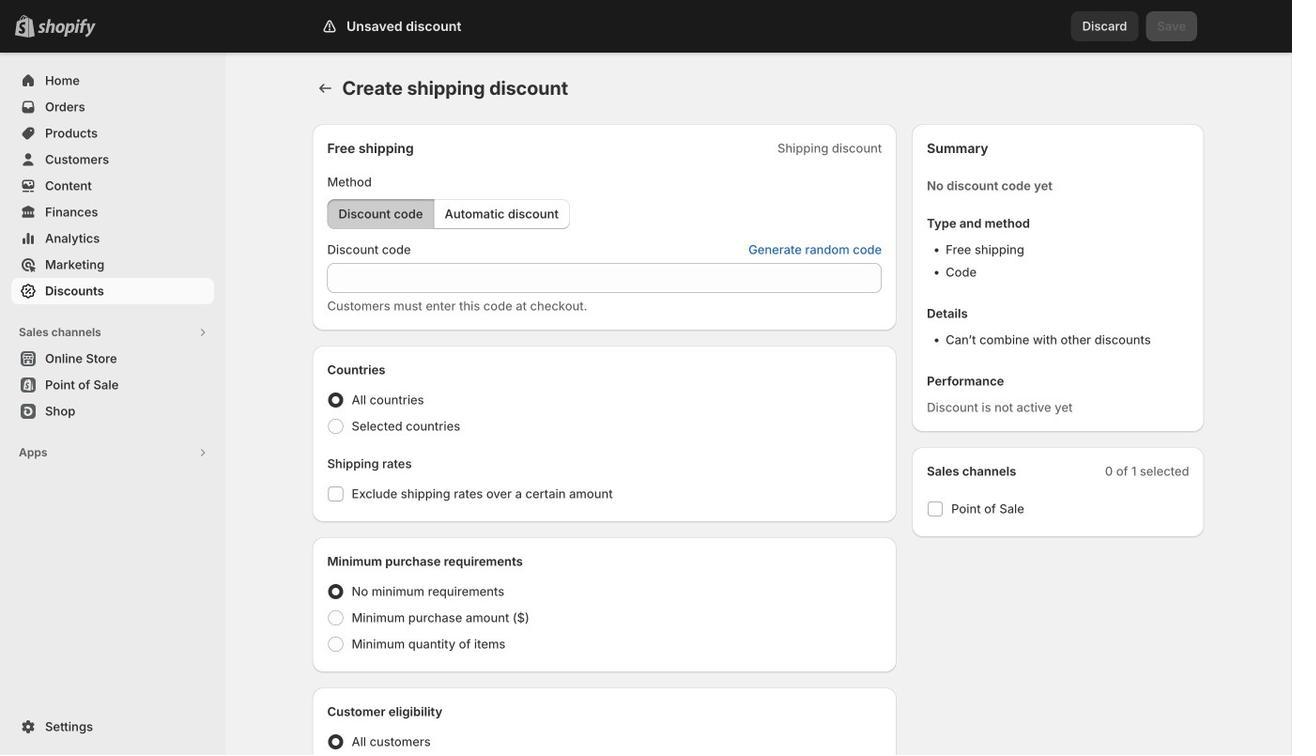 Task type: locate. For each thing, give the bounding box(es) containing it.
None text field
[[327, 263, 882, 293]]

shopify image
[[38, 19, 96, 37]]



Task type: vqa. For each thing, say whether or not it's contained in the screenshot.
HEADBAND
no



